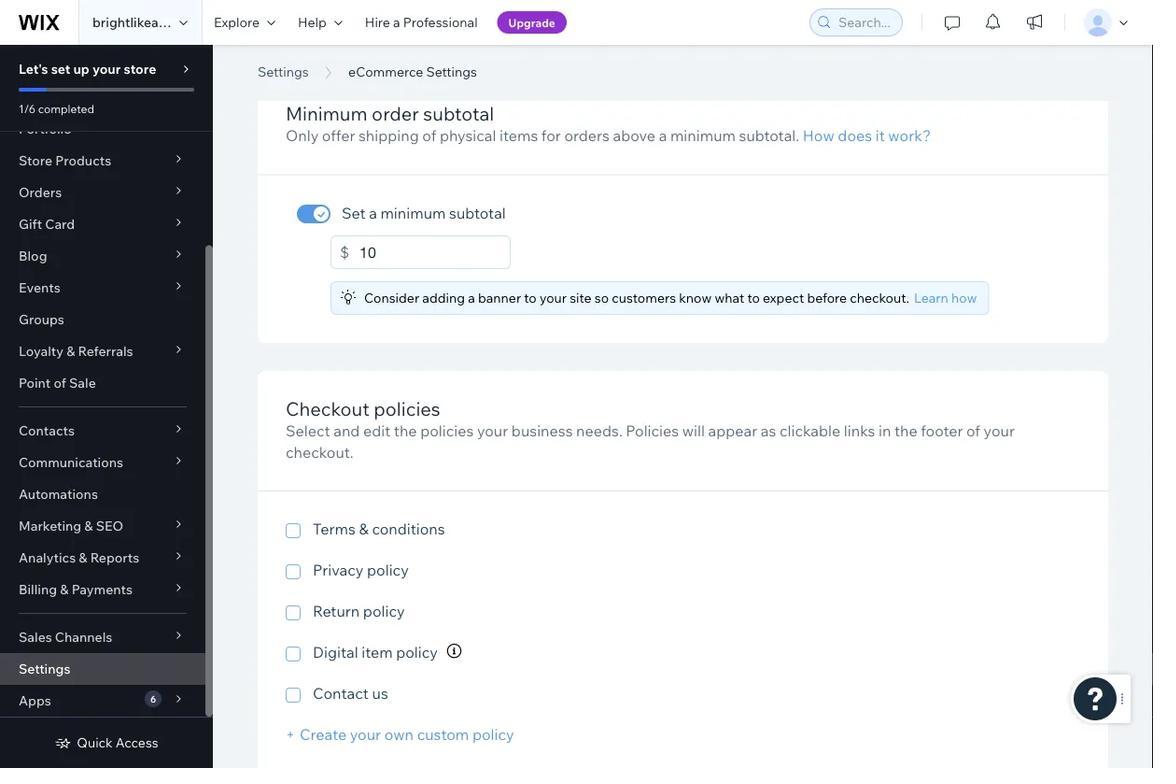 Task type: describe. For each thing, give the bounding box(es) containing it.
appear
[[709, 421, 758, 440]]

privacy policy
[[313, 561, 409, 579]]

item
[[362, 643, 393, 662]]

channels
[[55, 629, 112, 645]]

a inside minimum order subtotal only offer shipping of physical items for orders above a minimum subtotal. how does it work?
[[659, 126, 667, 145]]

access
[[116, 734, 159, 751]]

1 vertical spatial settings link
[[0, 653, 206, 685]]

hire a professional
[[365, 14, 478, 30]]

1 vertical spatial policies
[[421, 421, 474, 440]]

billing
[[19, 581, 57, 597]]

policy right custom on the left
[[473, 725, 514, 744]]

your left 'own'
[[350, 725, 381, 744]]

& for billing
[[60, 581, 69, 597]]

digital
[[313, 643, 358, 662]]

above
[[613, 126, 656, 145]]

needs.
[[577, 421, 623, 440]]

0 horizontal spatial minimum
[[381, 204, 446, 223]]

analytics
[[19, 549, 76, 566]]

& for terms
[[359, 519, 369, 538]]

how
[[952, 290, 978, 306]]

what
[[715, 290, 745, 306]]

ecommerce down hire
[[258, 40, 452, 83]]

for
[[542, 126, 561, 145]]

checkout. inside checkout policies select and edit the policies your business needs. policies will appear as clickable links in the footer of your checkout.
[[286, 442, 354, 461]]

upgrade button
[[498, 11, 567, 34]]

your left business
[[477, 421, 509, 440]]

gift card
[[19, 216, 75, 232]]

contact
[[313, 684, 369, 703]]

your left site
[[540, 290, 567, 306]]

quick access button
[[55, 734, 159, 751]]

of inside minimum order subtotal only offer shipping of physical items for orders above a minimum subtotal. how does it work?
[[423, 126, 437, 145]]

1/6 completed
[[19, 101, 94, 115]]

let's set up your store
[[19, 61, 156, 77]]

store products
[[19, 152, 111, 169]]

in
[[879, 421, 892, 440]]

events
[[19, 279, 60, 296]]

hire
[[365, 14, 390, 30]]

seo
[[96, 518, 123, 534]]

only
[[286, 126, 319, 145]]

shipping
[[359, 126, 419, 145]]

so
[[595, 290, 609, 306]]

sidebar element
[[0, 2, 213, 768]]

completed
[[38, 101, 94, 115]]

set
[[342, 204, 366, 223]]

loyalty & referrals
[[19, 343, 133, 359]]

create your own custom policy
[[300, 725, 514, 744]]

marketing & seo button
[[0, 510, 206, 542]]

site
[[570, 290, 592, 306]]

items
[[500, 126, 538, 145]]

orders
[[19, 184, 62, 200]]

ecommerce settings up order
[[349, 64, 477, 80]]

checkout
[[286, 397, 370, 420]]

business
[[512, 421, 573, 440]]

ecommerce settings down hire a professional at the left of page
[[258, 40, 596, 83]]

as
[[761, 421, 777, 440]]

us
[[372, 684, 388, 703]]

point of sale
[[19, 375, 96, 391]]

up
[[73, 61, 90, 77]]

communications
[[19, 454, 123, 470]]

and
[[334, 421, 360, 440]]

1 to from the left
[[524, 290, 537, 306]]

loyalty
[[19, 343, 64, 359]]

consider
[[364, 290, 420, 306]]

your right footer
[[984, 421, 1016, 440]]

expect
[[763, 290, 805, 306]]

conditions
[[372, 519, 445, 538]]

sales channels button
[[0, 621, 206, 653]]

portfolio button
[[0, 113, 206, 145]]

help
[[298, 14, 327, 30]]

it
[[876, 126, 885, 145]]

minimum order subtotal only offer shipping of physical items for orders above a minimum subtotal. how does it work?
[[286, 101, 932, 145]]

consider adding a banner to your site so customers know what to expect before checkout. learn how
[[364, 290, 978, 306]]

policies
[[626, 421, 679, 440]]

professional
[[403, 14, 478, 30]]

checkout policies select and edit the policies your business needs. policies will appear as clickable links in the footer of your checkout.
[[286, 397, 1016, 461]]

billing & payments
[[19, 581, 133, 597]]

settings down the upgrade
[[460, 40, 596, 83]]

automations link
[[0, 478, 206, 510]]

select
[[286, 421, 330, 440]]

sales channels
[[19, 629, 112, 645]]

how does it work? link
[[803, 126, 932, 145]]

footer
[[921, 421, 964, 440]]



Task type: vqa. For each thing, say whether or not it's contained in the screenshot.
Market
no



Task type: locate. For each thing, give the bounding box(es) containing it.
& left reports in the left of the page
[[79, 549, 87, 566]]

sale
[[69, 375, 96, 391]]

payments
[[72, 581, 133, 597]]

Enter amount text field
[[360, 235, 511, 269]]

settings link down channels
[[0, 653, 206, 685]]

marketing
[[19, 518, 81, 534]]

1 vertical spatial checkout.
[[286, 442, 354, 461]]

terms & conditions
[[313, 519, 445, 538]]

gift
[[19, 216, 42, 232]]

policy down terms & conditions
[[367, 561, 409, 579]]

settings link
[[249, 63, 318, 81], [0, 653, 206, 685]]

know
[[680, 290, 712, 306]]

explore
[[214, 14, 260, 30]]

a
[[393, 14, 400, 30], [659, 126, 667, 145], [369, 204, 377, 223], [468, 290, 475, 306]]

does
[[838, 126, 873, 145]]

help button
[[287, 0, 354, 45]]

ecommerce
[[258, 40, 452, 83], [349, 64, 423, 80]]

0 vertical spatial subtotal
[[424, 101, 495, 125]]

a right adding
[[468, 290, 475, 306]]

subtotal up physical
[[424, 101, 495, 125]]

settings down help
[[258, 64, 309, 80]]

your inside sidebar element
[[92, 61, 121, 77]]

of inside sidebar element
[[54, 375, 66, 391]]

of left sale
[[54, 375, 66, 391]]

0 horizontal spatial to
[[524, 290, 537, 306]]

settings link down help
[[249, 63, 318, 81]]

to right banner
[[524, 290, 537, 306]]

let's
[[19, 61, 48, 77]]

quick
[[77, 734, 113, 751]]

learn how link
[[915, 289, 978, 307]]

clickable
[[780, 421, 841, 440]]

before
[[808, 290, 848, 306]]

1 the from the left
[[394, 421, 417, 440]]

policies
[[374, 397, 441, 420], [421, 421, 474, 440]]

0 vertical spatial policies
[[374, 397, 441, 420]]

of right footer
[[967, 421, 981, 440]]

1 vertical spatial subtotal
[[449, 204, 506, 223]]

settings inside sidebar element
[[19, 661, 70, 677]]

$
[[340, 243, 350, 262]]

1 horizontal spatial the
[[895, 421, 918, 440]]

reports
[[90, 549, 139, 566]]

to right what
[[748, 290, 760, 306]]

checkout. down select
[[286, 442, 354, 461]]

0 vertical spatial checkout.
[[850, 290, 910, 306]]

set
[[51, 61, 70, 77]]

create
[[300, 725, 347, 744]]

& left seo on the left of the page
[[84, 518, 93, 534]]

minimum up the enter amount text field
[[381, 204, 446, 223]]

1 horizontal spatial minimum
[[671, 126, 736, 145]]

privacy
[[313, 561, 364, 579]]

your
[[92, 61, 121, 77], [540, 290, 567, 306], [477, 421, 509, 440], [984, 421, 1016, 440], [350, 725, 381, 744]]

subtotal
[[424, 101, 495, 125], [449, 204, 506, 223]]

the right in
[[895, 421, 918, 440]]

policies right the edit
[[421, 421, 474, 440]]

of inside checkout policies select and edit the policies your business needs. policies will appear as clickable links in the footer of your checkout.
[[967, 421, 981, 440]]

a right set
[[369, 204, 377, 223]]

marketing & seo
[[19, 518, 123, 534]]

minimum left subtotal.
[[671, 126, 736, 145]]

order
[[372, 101, 419, 125]]

the right the edit
[[394, 421, 417, 440]]

subtotal.
[[740, 126, 800, 145]]

0 horizontal spatial of
[[54, 375, 66, 391]]

referrals
[[78, 343, 133, 359]]

& right loyalty
[[66, 343, 75, 359]]

settings down professional
[[426, 64, 477, 80]]

set a minimum subtotal
[[342, 204, 506, 223]]

apps
[[19, 692, 51, 709]]

analytics & reports button
[[0, 542, 206, 574]]

custom
[[417, 725, 469, 744]]

terms
[[313, 519, 356, 538]]

point
[[19, 375, 51, 391]]

contact us
[[313, 684, 388, 703]]

0 vertical spatial settings link
[[249, 63, 318, 81]]

policies up the edit
[[374, 397, 441, 420]]

groups
[[19, 311, 64, 327]]

digital item policy
[[313, 643, 438, 662]]

1 vertical spatial of
[[54, 375, 66, 391]]

& right terms
[[359, 519, 369, 538]]

gift card button
[[0, 208, 206, 240]]

loyalty & referrals button
[[0, 335, 206, 367]]

quick access
[[77, 734, 159, 751]]

analytics & reports
[[19, 549, 139, 566]]

ecommerce settings
[[258, 40, 596, 83], [349, 64, 477, 80]]

subtotal up the enter amount text field
[[449, 204, 506, 223]]

a right hire
[[393, 14, 400, 30]]

card
[[45, 216, 75, 232]]

products
[[55, 152, 111, 169]]

contacts button
[[0, 415, 206, 447]]

0 horizontal spatial checkout.
[[286, 442, 354, 461]]

1/6
[[19, 101, 36, 115]]

links
[[844, 421, 876, 440]]

a right above at the top right
[[659, 126, 667, 145]]

0 horizontal spatial settings link
[[0, 653, 206, 685]]

& right billing
[[60, 581, 69, 597]]

learn
[[915, 290, 949, 306]]

return
[[313, 602, 360, 620]]

1 horizontal spatial checkout.
[[850, 290, 910, 306]]

2 the from the left
[[895, 421, 918, 440]]

return policy
[[313, 602, 405, 620]]

sales
[[19, 629, 52, 645]]

1 horizontal spatial to
[[748, 290, 760, 306]]

& for marketing
[[84, 518, 93, 534]]

settings down "sales"
[[19, 661, 70, 677]]

work?
[[889, 126, 932, 145]]

checkout.
[[850, 290, 910, 306], [286, 442, 354, 461]]

minimum
[[671, 126, 736, 145], [381, 204, 446, 223]]

portfolio
[[19, 121, 72, 137]]

orders
[[565, 126, 610, 145]]

groups link
[[0, 304, 206, 335]]

contacts
[[19, 422, 75, 439]]

adding
[[423, 290, 465, 306]]

store products button
[[0, 145, 206, 177]]

info tooltip image
[[447, 644, 462, 659]]

communications button
[[0, 447, 206, 478]]

1 horizontal spatial settings link
[[249, 63, 318, 81]]

0 vertical spatial of
[[423, 126, 437, 145]]

policy up the item
[[363, 602, 405, 620]]

customers
[[612, 290, 677, 306]]

upgrade
[[509, 15, 556, 29]]

blog
[[19, 248, 47, 264]]

store
[[19, 152, 52, 169]]

& for loyalty
[[66, 343, 75, 359]]

minimum inside minimum order subtotal only offer shipping of physical items for orders above a minimum subtotal. how does it work?
[[671, 126, 736, 145]]

2 to from the left
[[748, 290, 760, 306]]

minimum
[[286, 101, 368, 125]]

your right up
[[92, 61, 121, 77]]

& for analytics
[[79, 549, 87, 566]]

1 vertical spatial minimum
[[381, 204, 446, 223]]

0 horizontal spatial the
[[394, 421, 417, 440]]

2 horizontal spatial of
[[967, 421, 981, 440]]

of left physical
[[423, 126, 437, 145]]

policy left info tooltip icon
[[396, 643, 438, 662]]

2 vertical spatial of
[[967, 421, 981, 440]]

&
[[66, 343, 75, 359], [84, 518, 93, 534], [359, 519, 369, 538], [79, 549, 87, 566], [60, 581, 69, 597]]

blog button
[[0, 240, 206, 272]]

1 horizontal spatial of
[[423, 126, 437, 145]]

subtotal inside minimum order subtotal only offer shipping of physical items for orders above a minimum subtotal. how does it work?
[[424, 101, 495, 125]]

orders button
[[0, 177, 206, 208]]

checkout. left learn
[[850, 290, 910, 306]]

edit
[[363, 421, 391, 440]]

0 vertical spatial minimum
[[671, 126, 736, 145]]

Search... field
[[833, 9, 897, 36]]

ecommerce up order
[[349, 64, 423, 80]]



